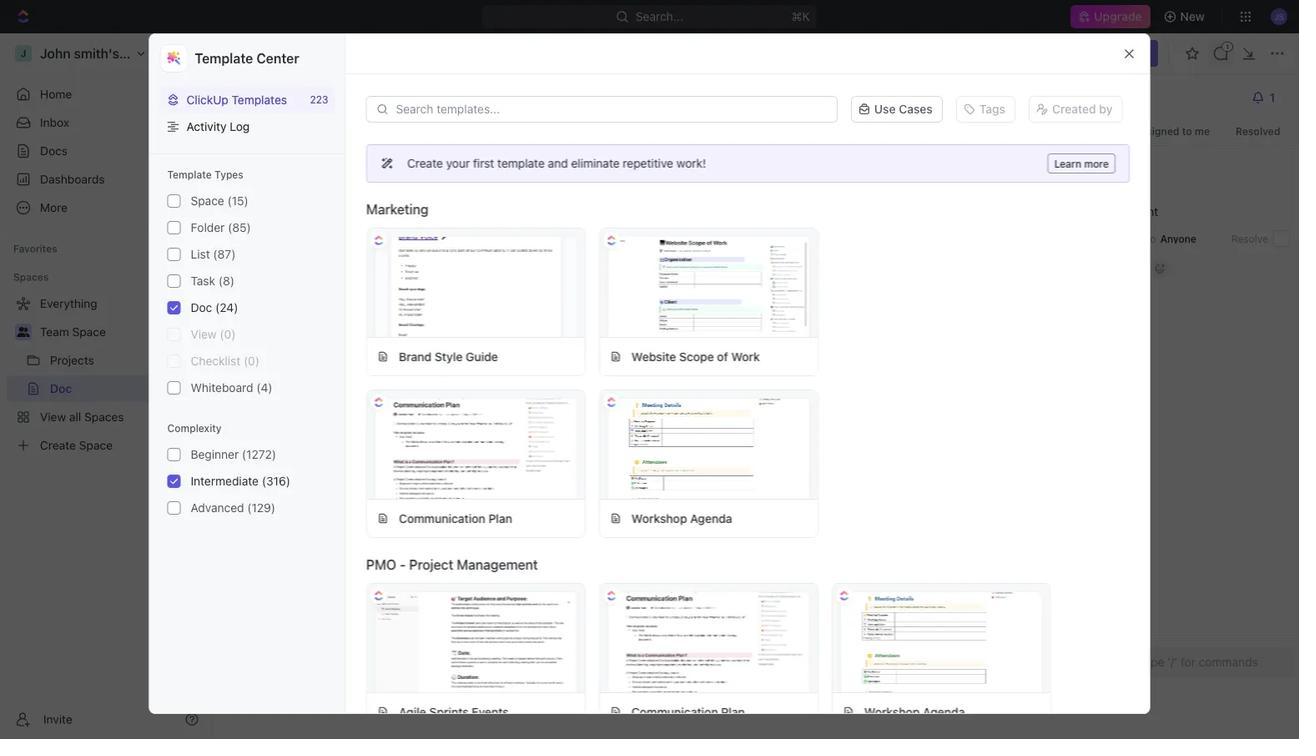 Task type: vqa. For each thing, say whether or not it's contained in the screenshot.
Untitled related to Last Updated:
yes



Task type: describe. For each thing, give the bounding box(es) containing it.
center
[[256, 50, 299, 66]]

assigned to
[[1101, 233, 1156, 245]]

view (0)
[[191, 328, 236, 341]]

projects
[[348, 262, 387, 274]]

1 horizontal spatial space
[[191, 194, 224, 208]]

1 horizontal spatial workshop agenda
[[864, 705, 965, 719]]

progress
[[670, 353, 720, 363]]

template
[[497, 156, 544, 170]]

inbox
[[40, 116, 69, 129]]

tags button
[[949, 94, 1022, 124]]

0 horizontal spatial agenda
[[690, 512, 732, 525]]

comment for test comment
[[1108, 205, 1158, 219]]

page
[[267, 118, 293, 131]]

work
[[731, 350, 760, 363]]

add page
[[244, 118, 293, 131]]

spaces
[[13, 271, 49, 283]]

0 horizontal spatial 2
[[346, 374, 352, 387]]

untitled for last updated:
[[326, 136, 449, 176]]

clickup templates
[[187, 93, 287, 106]]

log
[[230, 120, 250, 134]]

untitled for share
[[340, 46, 384, 60]]

(85)
[[228, 221, 251, 235]]

create
[[407, 156, 443, 170]]

agile sprints events
[[398, 705, 509, 719]]

list
[[191, 247, 210, 261]]

brand
[[398, 350, 431, 363]]

1 horizontal spatial communication
[[631, 705, 718, 719]]

folder (85)
[[191, 221, 251, 235]]

add
[[244, 118, 264, 131]]

to do cell for task 2
[[648, 369, 814, 391]]

task 1
[[320, 351, 351, 363]]

new for new task
[[302, 424, 322, 435]]

advanced (129)
[[191, 501, 276, 515]]

⌘k
[[792, 10, 810, 23]]

cases
[[899, 102, 933, 116]]

inbox link
[[7, 109, 205, 136]]

task for task 2
[[320, 374, 343, 387]]

3
[[346, 398, 352, 410]]

template for template types
[[167, 169, 212, 180]]

team space for the rightmost team space link
[[243, 46, 309, 60]]

1 row from the left
[[280, 325, 314, 345]]

more
[[1084, 158, 1109, 169]]

223
[[310, 94, 328, 105]]

new task
[[302, 424, 344, 435]]

scope
[[679, 350, 714, 363]]

test comment
[[1084, 205, 1158, 219]]

row group containing task 1
[[314, 345, 1148, 471]]

1 vertical spatial plan
[[721, 705, 745, 719]]

whiteboard
[[191, 381, 253, 395]]

pmo
[[366, 557, 396, 573]]

(87)
[[213, 247, 236, 261]]

task 3
[[320, 398, 352, 410]]

created by
[[1052, 102, 1113, 116]]

grid containing task 1
[[280, 325, 1148, 500]]

tasks...
[[346, 305, 380, 317]]

upgrade
[[1094, 10, 1142, 23]]

me
[[1195, 125, 1210, 137]]

dashboards link
[[7, 166, 205, 193]]

activity log button
[[160, 113, 335, 140]]

space inside sidebar navigation
[[72, 325, 106, 339]]

first
[[473, 156, 494, 170]]

guide
[[465, 350, 498, 363]]

invite
[[43, 713, 72, 726]]

marketing
[[366, 202, 428, 217]]

checklist (0)
[[191, 354, 260, 368]]

favorites
[[13, 243, 57, 255]]

(1272)
[[242, 448, 276, 462]]

user group image for left team space link
[[17, 327, 30, 337]]

john smith
[[487, 351, 539, 363]]

Search tasks... text field
[[310, 300, 449, 323]]

by
[[1099, 102, 1113, 116]]

1 inside the press space to select this row. row
[[346, 351, 351, 363]]

task for task (8)
[[191, 274, 215, 288]]

complexity
[[167, 422, 222, 434]]

beginner
[[191, 448, 239, 462]]

space (15)
[[191, 194, 249, 208]]

doc (24)
[[191, 301, 238, 315]]

mins
[[1093, 184, 1113, 194]]

(0) for checklist (0)
[[244, 354, 260, 368]]

smith
[[511, 351, 539, 363]]

eliminate
[[571, 156, 619, 170]]

created by button
[[1022, 94, 1130, 124]]

search
[[310, 305, 343, 317]]

activity
[[187, 120, 227, 134]]

home link
[[7, 81, 205, 108]]

(15)
[[227, 194, 249, 208]]

updated:
[[409, 196, 459, 209]]

task 2
[[320, 374, 352, 387]]

column header inside grid
[[280, 325, 314, 345]]

templates
[[232, 93, 287, 106]]

resolve
[[1232, 233, 1268, 245]]

do for task 3
[[673, 399, 687, 410]]

types
[[214, 169, 244, 180]]

1 horizontal spatial 2
[[434, 262, 441, 274]]

new button
[[1157, 3, 1215, 30]]

management
[[456, 557, 538, 573]]

agile
[[398, 705, 426, 719]]

1 vertical spatial project
[[409, 557, 453, 573]]

0 vertical spatial project
[[397, 262, 432, 274]]

to do cell for task 3
[[648, 392, 814, 415]]

learn more link
[[1047, 154, 1115, 174]]

docs link
[[7, 138, 205, 164]]

1 / from the left
[[342, 262, 345, 274]]

Search templates... text field
[[396, 103, 828, 116]]

use cases
[[874, 102, 933, 116]]

1 vertical spatial communication plan
[[631, 705, 745, 719]]

task for task 3
[[320, 398, 343, 410]]



Task type: locate. For each thing, give the bounding box(es) containing it.
last updated:
[[383, 196, 459, 209]]

0 vertical spatial agenda
[[690, 512, 732, 525]]

new inside "button"
[[1181, 10, 1205, 23]]

0 horizontal spatial team space
[[40, 325, 106, 339]]

untitled
[[340, 46, 384, 60], [326, 136, 449, 176]]

template center
[[195, 50, 299, 66]]

(0) right "view"
[[220, 328, 236, 341]]

0 horizontal spatial team
[[40, 325, 69, 339]]

Beginner (1272) checkbox
[[167, 448, 181, 462]]

test
[[1084, 205, 1105, 219]]

beginner (1272)
[[191, 448, 276, 462]]

4
[[1084, 184, 1090, 194]]

team space link
[[243, 46, 309, 60], [40, 319, 202, 345]]

folder
[[191, 221, 225, 235]]

1 vertical spatial 1
[[346, 351, 351, 363]]

website scope of work
[[631, 350, 760, 363]]

(24)
[[215, 301, 238, 315]]

0 horizontal spatial workshop agenda
[[631, 512, 732, 525]]

comment up 'assigned to'
[[1108, 205, 1158, 219]]

to do cell
[[648, 369, 814, 391], [648, 392, 814, 415]]

1 horizontal spatial team
[[243, 46, 272, 60]]

2 row from the left
[[314, 325, 1148, 345]]

use cases button
[[851, 96, 943, 123]]

0 horizontal spatial communication
[[398, 512, 485, 525]]

team down spaces
[[40, 325, 69, 339]]

press space to select this row. row containing task 3
[[314, 392, 1148, 416]]

project right -
[[409, 557, 453, 573]]

0 vertical spatial 2
[[434, 262, 441, 274]]

comments
[[1067, 88, 1142, 106]]

0 vertical spatial assigned
[[1134, 125, 1180, 137]]

search tasks...
[[310, 305, 380, 317]]

task up the task 2
[[320, 351, 343, 363]]

to do for task 3
[[658, 399, 687, 410]]

do
[[673, 376, 687, 387], [673, 399, 687, 410]]

row group
[[314, 345, 1148, 471]]

0 vertical spatial team space link
[[243, 46, 309, 60]]

(4)
[[256, 381, 273, 395]]

1 vertical spatial untitled
[[326, 136, 449, 176]]

0 vertical spatial workshop
[[631, 512, 687, 525]]

1 vertical spatial (0)
[[244, 354, 260, 368]]

press space to select this row. row containing task 2
[[314, 369, 1148, 392]]

assigned left me at the top right of page
[[1134, 125, 1180, 137]]

task for task 1
[[320, 351, 343, 363]]

0 vertical spatial do
[[673, 376, 687, 387]]

plan
[[488, 512, 512, 525], [721, 705, 745, 719]]

1 horizontal spatial new
[[1181, 10, 1205, 23]]

checklist
[[191, 354, 240, 368]]

user group image down spaces
[[17, 327, 30, 337]]

favorites button
[[7, 239, 64, 259]]

learn more
[[1054, 158, 1109, 169]]

0 vertical spatial communication
[[398, 512, 485, 525]]

row down "search"
[[280, 325, 314, 345]]

user group image left center
[[229, 50, 237, 57]]

0 vertical spatial (0)
[[220, 328, 236, 341]]

(316)
[[262, 475, 290, 488]]

project right projects
[[397, 262, 432, 274]]

assigned down test comment at the top right of page
[[1101, 233, 1144, 245]]

team up "templates"
[[243, 46, 272, 60]]

repetitive
[[622, 156, 673, 170]]

1 comment
[[344, 116, 403, 129]]

your
[[446, 156, 470, 170]]

0 vertical spatial team
[[243, 46, 272, 60]]

workshop agenda
[[631, 512, 732, 525], [864, 705, 965, 719]]

team space for left team space link
[[40, 325, 106, 339]]

1 horizontal spatial user group image
[[229, 50, 237, 57]]

1 vertical spatial do
[[673, 399, 687, 410]]

/ right projects
[[391, 262, 394, 274]]

team space down spaces
[[40, 325, 106, 339]]

-
[[399, 557, 406, 573]]

2 to do from the top
[[658, 399, 687, 410]]

0 vertical spatial 1
[[344, 116, 350, 129]]

/ left projects
[[342, 262, 345, 274]]

0 vertical spatial untitled
[[340, 46, 384, 60]]

Advanced (129) checkbox
[[167, 502, 181, 515]]

and
[[548, 156, 568, 170]]

0 vertical spatial workshop agenda
[[631, 512, 732, 525]]

1 vertical spatial template
[[167, 169, 212, 180]]

task down 'task 3'
[[324, 424, 344, 435]]

(0) for view (0)
[[220, 328, 236, 341]]

assigned for assigned to me
[[1134, 125, 1180, 137]]

last
[[383, 196, 406, 209]]

2 down 'updated:'
[[434, 262, 441, 274]]

1 vertical spatial team space
[[40, 325, 106, 339]]

0 horizontal spatial communication plan
[[398, 512, 512, 525]]

in
[[658, 353, 667, 363]]

in progress
[[658, 353, 720, 363]]

view
[[191, 328, 217, 341]]

untitled down 1 comment
[[326, 136, 449, 176]]

space
[[275, 46, 309, 60], [191, 194, 224, 208], [72, 325, 106, 339]]

row up "in progress" cell
[[314, 325, 1148, 345]]

0 horizontal spatial user group image
[[17, 327, 30, 337]]

style
[[434, 350, 462, 363]]

1 horizontal spatial team space
[[243, 46, 309, 60]]

new inside grid
[[302, 424, 322, 435]]

1 vertical spatial space
[[191, 194, 224, 208]]

resolved
[[1236, 125, 1281, 137]]

whiteboard (4)
[[191, 381, 273, 395]]

1 horizontal spatial (0)
[[244, 354, 260, 368]]

1 vertical spatial 2
[[346, 374, 352, 387]]

None checkbox
[[167, 275, 181, 288], [167, 355, 181, 368], [167, 275, 181, 288], [167, 355, 181, 368]]

2 to do cell from the top
[[648, 392, 814, 415]]

do for task 2
[[673, 376, 687, 387]]

js
[[1064, 171, 1074, 182]]

activity log
[[187, 120, 250, 134]]

2 do from the top
[[673, 399, 687, 410]]

team
[[243, 46, 272, 60], [40, 325, 69, 339]]

2 up 3
[[346, 374, 352, 387]]

1 to do cell from the top
[[648, 369, 814, 391]]

1 vertical spatial team space link
[[40, 319, 202, 345]]

user group image for the rightmost team space link
[[229, 50, 237, 57]]

1 vertical spatial to do cell
[[648, 392, 814, 415]]

comment for 1 comment
[[353, 116, 403, 129]]

in progress cell
[[648, 345, 814, 368]]

0 horizontal spatial comment
[[353, 116, 403, 129]]

comment up last
[[353, 116, 403, 129]]

1 right page
[[344, 116, 350, 129]]

/ projects / project 2
[[339, 262, 441, 274]]

1 vertical spatial workshop
[[864, 705, 920, 719]]

0 vertical spatial to do cell
[[648, 369, 814, 391]]

grid
[[280, 325, 1148, 500]]

assigned for assigned to
[[1101, 233, 1144, 245]]

task left 3
[[320, 398, 343, 410]]

0 vertical spatial space
[[275, 46, 309, 60]]

1 vertical spatial communication
[[631, 705, 718, 719]]

john smith cell
[[481, 345, 648, 368]]

0 horizontal spatial (0)
[[220, 328, 236, 341]]

team inside sidebar navigation
[[40, 325, 69, 339]]

john
[[487, 351, 508, 363]]

0 vertical spatial team space
[[243, 46, 309, 60]]

2 horizontal spatial space
[[275, 46, 309, 60]]

press space to select this row. row
[[280, 345, 314, 369], [314, 345, 1148, 369], [280, 369, 314, 392], [314, 369, 1148, 392], [280, 392, 314, 416], [314, 392, 1148, 416], [314, 472, 1148, 500]]

0 vertical spatial new
[[1181, 10, 1205, 23]]

1 horizontal spatial agenda
[[923, 705, 965, 719]]

0 vertical spatial template
[[195, 50, 253, 66]]

2
[[434, 262, 441, 274], [346, 374, 352, 387]]

1 horizontal spatial plan
[[721, 705, 745, 719]]

0 vertical spatial communication plan
[[398, 512, 512, 525]]

communication plan
[[398, 512, 512, 525], [631, 705, 745, 719]]

user group image
[[229, 50, 237, 57], [17, 327, 30, 337]]

docs
[[40, 144, 68, 158]]

0 vertical spatial user group image
[[229, 50, 237, 57]]

template types
[[167, 169, 244, 180]]

0 horizontal spatial space
[[72, 325, 106, 339]]

assigned to me
[[1134, 125, 1210, 137]]

sidebar navigation
[[0, 33, 213, 739]]

intermediate (316)
[[191, 475, 290, 488]]

press space to select this row. row containing task 1
[[314, 345, 1148, 369]]

user group image inside sidebar navigation
[[17, 327, 30, 337]]

team space
[[243, 46, 309, 60], [40, 325, 106, 339]]

1 vertical spatial new
[[302, 424, 322, 435]]

0 horizontal spatial new
[[302, 424, 322, 435]]

1 vertical spatial assigned
[[1101, 233, 1144, 245]]

1 to do from the top
[[658, 376, 687, 387]]

website
[[631, 350, 676, 363]]

1 horizontal spatial communication plan
[[631, 705, 745, 719]]

0 horizontal spatial plan
[[488, 512, 512, 525]]

use
[[874, 102, 896, 116]]

create your first template and eliminate repetitive work!
[[407, 156, 706, 170]]

Intermediate (316) checkbox
[[167, 475, 181, 488]]

0 horizontal spatial workshop
[[631, 512, 687, 525]]

task down "task 1"
[[320, 374, 343, 387]]

0 horizontal spatial team space link
[[40, 319, 202, 345]]

1 horizontal spatial comment
[[1108, 205, 1158, 219]]

list (87)
[[191, 247, 236, 261]]

new down 'task 3'
[[302, 424, 322, 435]]

new for new
[[1181, 10, 1205, 23]]

(0) up (4)
[[244, 354, 260, 368]]

dashboards
[[40, 172, 105, 186]]

template for template center
[[195, 50, 253, 66]]

communication
[[398, 512, 485, 525], [631, 705, 718, 719]]

1 horizontal spatial /
[[391, 262, 394, 274]]

1 up the task 2
[[346, 351, 351, 363]]

to do for task 2
[[658, 376, 687, 387]]

0 vertical spatial to do
[[658, 376, 687, 387]]

column header
[[280, 325, 314, 345]]

created
[[1052, 102, 1096, 116]]

team space up "templates"
[[243, 46, 309, 60]]

use cases button
[[844, 94, 949, 124]]

pmo - project management
[[366, 557, 538, 573]]

team space inside team space link
[[40, 325, 106, 339]]

0 vertical spatial plan
[[488, 512, 512, 525]]

1 vertical spatial to do
[[658, 399, 687, 410]]

1 vertical spatial agenda
[[923, 705, 965, 719]]

new right upgrade
[[1181, 10, 1205, 23]]

agenda
[[690, 512, 732, 525], [923, 705, 965, 719]]

1 vertical spatial comment
[[1108, 205, 1158, 219]]

1 horizontal spatial workshop
[[864, 705, 920, 719]]

template up clickup templates
[[195, 50, 253, 66]]

intermediate
[[191, 475, 259, 488]]

cell
[[280, 345, 314, 368], [814, 345, 981, 368], [280, 369, 314, 391], [481, 369, 648, 391], [814, 369, 981, 391], [280, 392, 314, 415], [481, 392, 648, 415], [814, 392, 981, 415]]

1 vertical spatial user group image
[[17, 327, 30, 337]]

tags button
[[956, 96, 1016, 123]]

template left types
[[167, 169, 212, 180]]

task
[[191, 274, 215, 288], [320, 351, 343, 363], [320, 374, 343, 387], [320, 398, 343, 410], [324, 424, 344, 435]]

task left (8)
[[191, 274, 215, 288]]

1 vertical spatial team
[[40, 325, 69, 339]]

row
[[280, 325, 314, 345], [314, 325, 1148, 345]]

you
[[1084, 169, 1103, 182]]

2 vertical spatial space
[[72, 325, 106, 339]]

1 do from the top
[[673, 376, 687, 387]]

to do
[[658, 376, 687, 387], [658, 399, 687, 410]]

1 horizontal spatial team space link
[[243, 46, 309, 60]]

0 vertical spatial comment
[[353, 116, 403, 129]]

None checkbox
[[167, 194, 181, 208], [167, 221, 181, 235], [167, 248, 181, 261], [167, 301, 181, 315], [167, 328, 181, 341], [167, 381, 181, 395], [167, 194, 181, 208], [167, 221, 181, 235], [167, 248, 181, 261], [167, 301, 181, 315], [167, 328, 181, 341], [167, 381, 181, 395]]

home
[[40, 87, 72, 101]]

0 horizontal spatial /
[[342, 262, 345, 274]]

1 vertical spatial workshop agenda
[[864, 705, 965, 719]]

untitled up 1 comment
[[340, 46, 384, 60]]

new
[[1181, 10, 1205, 23], [302, 424, 322, 435]]

to
[[1182, 125, 1192, 137], [1147, 233, 1156, 245], [658, 376, 670, 387], [658, 399, 670, 410]]

2 / from the left
[[391, 262, 394, 274]]



